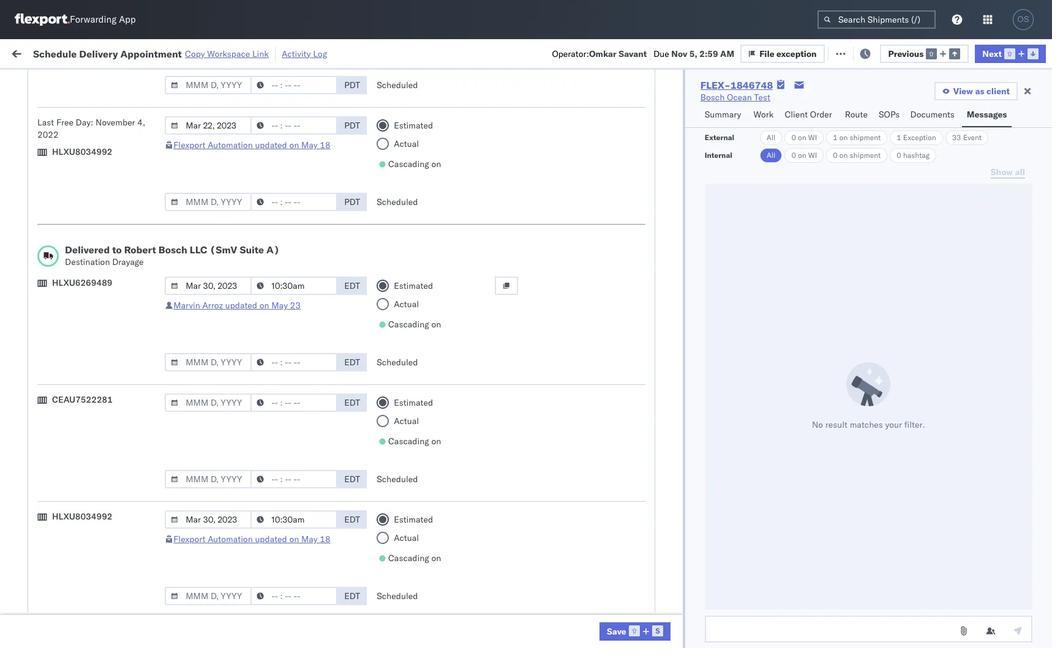 Task type: locate. For each thing, give the bounding box(es) containing it.
1 vertical spatial 1846947
[[703, 635, 740, 646]]

2 actual from the top
[[394, 299, 419, 310]]

oct
[[255, 392, 270, 403], [255, 473, 269, 484]]

1 not from the top
[[625, 177, 642, 188]]

1 vertical spatial may
[[271, 300, 288, 311]]

0 vertical spatial all
[[767, 133, 776, 142]]

confirm pickup from los angeles, ca down ceau7522281
[[26, 446, 172, 457]]

mbl/mawb numbers button
[[828, 97, 969, 110]]

0 horizontal spatial work
[[134, 47, 155, 58]]

-- : -- -- text field for fourth mmm d, yyyy text field from the bottom
[[251, 193, 338, 211]]

-- : -- -- text field
[[251, 116, 338, 135], [251, 193, 338, 211], [251, 277, 338, 295], [251, 353, 338, 372], [251, 394, 338, 412], [251, 511, 338, 529], [251, 587, 338, 606]]

flexport automation updated on may 18 down 7:00 pm edt, oct 20, 2022
[[173, 534, 331, 545]]

-- : -- -- text field for third mmm d, yyyy text box from the top
[[251, 353, 338, 372]]

cascading for ceau7522281
[[388, 436, 429, 447]]

ocean
[[727, 92, 752, 103], [375, 204, 400, 215], [375, 285, 400, 296], [375, 311, 400, 323], [375, 365, 400, 376], [375, 392, 400, 403], [375, 419, 400, 430], [375, 446, 400, 457], [375, 473, 400, 484], [375, 500, 400, 511], [481, 500, 506, 511], [561, 500, 586, 511], [375, 527, 400, 538], [375, 554, 400, 565], [375, 581, 400, 592], [375, 608, 400, 619], [481, 608, 506, 619], [561, 608, 586, 619], [561, 635, 586, 646]]

resize handle column header for workitem
[[175, 95, 190, 649]]

1 -- : -- -- text field from the top
[[251, 116, 338, 135]]

2:59 am edt, sep 20, 2022 down marvin arroz updated on may 23
[[197, 311, 310, 323]]

flexport automation updated on may 18
[[173, 140, 331, 151], [173, 534, 331, 545]]

resize handle column header for container numbers
[[813, 95, 828, 649]]

sep down 'aug' at the top left of page
[[255, 311, 271, 323]]

schedule delivery appointment link down ceau7522281
[[26, 418, 148, 430]]

2:59 am edt, sep 20, 2022 up 2:59 am edt, oct 10, 2022
[[197, 365, 310, 376]]

2 confirm delivery from the top
[[26, 473, 91, 484]]

--
[[834, 177, 845, 188]]

1 sep from the top
[[255, 311, 271, 323]]

cmdu39849018 left filter.
[[834, 419, 903, 430]]

5 fcl from the top
[[402, 392, 418, 403]]

shipment down 1 on shipment
[[850, 151, 881, 160]]

2 estimated from the top
[[394, 281, 433, 292]]

1459871 for confirm delivery
[[703, 231, 740, 242]]

2 vertical spatial apr
[[255, 258, 270, 269]]

6:54 pm est, nov 7, 2022
[[197, 608, 303, 619]]

1 horizontal spatial file
[[843, 47, 858, 58]]

1 vertical spatial confirm pickup from los angeles, ca link
[[26, 445, 172, 457]]

numbers down container
[[755, 105, 785, 114]]

1 horizontal spatial no
[[812, 420, 823, 431]]

no
[[12, 75, 23, 86], [812, 420, 823, 431]]

confirm pickup from los angeles, ca button down ceau7522281
[[26, 445, 172, 458]]

0 horizontal spatial client
[[455, 100, 474, 109]]

1 vertical spatial 2:59 am edt, sep 20, 2022
[[197, 365, 310, 376]]

1 vertical spatial no
[[812, 420, 823, 431]]

0 vertical spatial confirm delivery link
[[26, 229, 91, 242]]

your
[[885, 420, 902, 431]]

1 for 1 exception
[[897, 133, 901, 142]]

actual for hlxu6269489
[[394, 299, 419, 310]]

schedule delivery appointment copy workspace link
[[33, 47, 269, 60]]

1 vertical spatial air
[[375, 150, 386, 161]]

1 vertical spatial 0 on wi
[[792, 151, 817, 160]]

flex-1459871 button
[[657, 201, 742, 218], [657, 201, 742, 218], [657, 228, 742, 245], [657, 228, 742, 245], [657, 308, 742, 326], [657, 308, 742, 326], [657, 335, 742, 353], [657, 335, 742, 353], [657, 362, 742, 379], [657, 362, 742, 379]]

flex-1660288 button
[[657, 281, 742, 299], [657, 281, 742, 299]]

0 vertical spatial hlxu8034992
[[52, 146, 112, 157]]

1846748
[[731, 79, 773, 91], [703, 500, 740, 511], [703, 527, 740, 538], [703, 554, 740, 565], [703, 581, 740, 592]]

testmbl567
[[834, 608, 888, 619], [834, 635, 888, 646]]

1 vertical spatial sep
[[255, 365, 271, 376]]

resize handle column header for consignee
[[636, 95, 651, 649]]

updated for hlxu6269489
[[225, 300, 257, 311]]

app
[[119, 14, 136, 25]]

1 vertical spatial confirm pickup from los angeles, ca button
[[26, 445, 172, 458]]

client left order
[[785, 109, 808, 120]]

client name
[[455, 100, 496, 109]]

3:00 for schedule delivery appointment
[[197, 150, 216, 161]]

0 vertical spatial confirm pickup from los angeles, ca link
[[26, 202, 172, 215]]

arrival
[[59, 607, 84, 618]]

Search Work text field
[[640, 44, 774, 62]]

1 vertical spatial documents
[[28, 290, 72, 301]]

1 horizontal spatial client
[[785, 109, 808, 120]]

schedule delivery appointment button up cfs
[[28, 553, 151, 566]]

1 flex-1753592 from the top
[[676, 392, 740, 403]]

0 vertical spatial whlu7653543
[[755, 608, 817, 619]]

all for external
[[767, 133, 776, 142]]

1 vertical spatial confirm delivery button
[[26, 472, 91, 485]]

1 shipment from the top
[[850, 133, 881, 142]]

oct right 7:00 on the left of the page
[[255, 473, 269, 484]]

reset
[[541, 47, 564, 58]]

flex-1520423
[[676, 258, 740, 269]]

estimated
[[394, 120, 433, 131], [394, 281, 433, 292], [394, 398, 433, 409], [394, 515, 433, 526]]

1 vertical spatial shipment
[[850, 151, 881, 160]]

1 vertical spatial updated
[[225, 300, 257, 311]]

0 vertical spatial consignee
[[534, 100, 569, 109]]

1 -- : -- -- text field from the top
[[251, 76, 338, 94]]

1 vertical spatial flexport automation updated on may 18
[[173, 534, 331, 545]]

MMM D, YYYY text field
[[165, 116, 252, 135], [165, 277, 252, 295], [165, 353, 252, 372], [165, 394, 252, 412]]

confirm pickup from los angeles, ca button down document
[[26, 202, 172, 216]]

file down the search shipments (/) text field
[[843, 47, 858, 58]]

apple
[[534, 177, 557, 188], [534, 392, 557, 403], [534, 419, 557, 430], [534, 446, 557, 457], [534, 473, 557, 484]]

0 vertical spatial 1846947
[[703, 608, 740, 619]]

exception
[[903, 133, 936, 142]]

0 vertical spatial flex-1846947
[[676, 608, 740, 619]]

6 resize handle column header from the left
[[636, 95, 651, 649]]

to inside button
[[566, 47, 574, 58]]

0 vertical spatial 18
[[320, 140, 331, 151]]

3 -- : -- -- text field from the top
[[251, 277, 338, 295]]

filters up the workitem
[[26, 75, 48, 86]]

0 vertical spatial confirm delivery
[[26, 230, 91, 241]]

my
[[12, 44, 32, 62]]

est, right 6:54
[[234, 608, 252, 619]]

flex-1753592 for confirm pickup from los angeles, ca
[[676, 446, 740, 457]]

0 down client order button in the right top of the page
[[792, 151, 796, 160]]

storage for turnover
[[573, 177, 603, 188]]

1 vertical spatial confirm delivery link
[[26, 472, 91, 484]]

1 vertical spatial all button
[[760, 148, 782, 163]]

schedule inside schedule pickup from los angeles international airport
[[26, 116, 62, 127]]

1 vertical spatial 18
[[320, 534, 331, 545]]

pdt
[[344, 80, 360, 91], [344, 120, 360, 131], [344, 197, 360, 208]]

2 0191967788 from the top
[[834, 150, 887, 161]]

4 actual from the top
[[394, 533, 419, 544]]

flex-1846748 button
[[657, 497, 742, 514], [657, 497, 742, 514], [657, 524, 742, 541], [657, 524, 742, 541], [657, 551, 742, 568], [657, 551, 742, 568], [657, 578, 742, 595], [657, 578, 742, 595]]

flexport automation updated on may 18 button down deadline button
[[173, 140, 331, 151]]

1 2:59 am edt, sep 20, 2022 from the top
[[197, 311, 310, 323]]

documents button
[[906, 104, 962, 127]]

1 vertical spatial 28,
[[273, 150, 286, 161]]

so for turnover
[[559, 177, 571, 188]]

1 vertical spatial oct
[[255, 473, 269, 484]]

0 vertical spatial 20,
[[273, 311, 286, 323]]

documents inside upload customs clearance documents
[[28, 290, 72, 301]]

cascading for hlxu8034992
[[388, 553, 429, 564]]

marvin arroz updated on may 23 button
[[173, 300, 301, 311]]

log
[[313, 48, 327, 59]]

2 1459871 from the top
[[703, 231, 740, 242]]

confirm delivery link for flex-1459871
[[26, 229, 91, 242]]

3:00 am edt, apr 28, 2001 for schedule delivery appointment
[[197, 150, 309, 161]]

1 edt from the top
[[344, 281, 360, 292]]

2:59 am edt, sep 20, 2022 for schedule delivery appointment
[[197, 311, 310, 323]]

0 vertical spatial work
[[134, 47, 155, 58]]

all button for internal
[[760, 148, 782, 163]]

no left result on the bottom right
[[812, 420, 823, 431]]

1 confirm delivery button from the top
[[26, 229, 91, 243]]

client
[[455, 100, 474, 109], [785, 109, 808, 120]]

1 horizontal spatial filters
[[608, 47, 633, 58]]

no up the workitem
[[12, 75, 23, 86]]

reset to default filters
[[541, 47, 633, 58]]

0 vertical spatial oct
[[255, 392, 270, 403]]

2001 for schedule pickup from los angeles international airport
[[288, 123, 309, 134]]

file exception up container
[[760, 48, 817, 59]]

-- : -- -- text field for fourth mmm d, yyyy text box from the bottom
[[251, 116, 338, 135]]

1 vertical spatial 2001
[[288, 150, 309, 161]]

documents up exception
[[911, 109, 955, 120]]

1 vertical spatial 3:00 am edt, apr 28, 2001
[[197, 150, 309, 161]]

forwarding app link
[[15, 13, 136, 26]]

1 vertical spatial apr
[[255, 150, 270, 161]]

5 so from the top
[[559, 473, 571, 484]]

0 vertical spatial 28,
[[273, 123, 286, 134]]

0191967788 for schedule delivery appointment
[[834, 150, 887, 161]]

1 vertical spatial automation
[[208, 534, 253, 545]]

last free day: november 4, 2022
[[37, 117, 145, 140]]

0 vertical spatial 2:59 am edt, sep 20, 2022
[[197, 311, 310, 323]]

to for default
[[566, 47, 574, 58]]

-- : -- -- text field for fifth mmm d, yyyy text field from the top of the page
[[251, 587, 338, 606]]

0 horizontal spatial numbers
[[755, 105, 785, 114]]

0 vertical spatial flexport automation updated on may 18 button
[[173, 140, 331, 151]]

to inside delivered to robert bosch llc (smv suite a) destination drayage
[[112, 244, 122, 256]]

flex-1459871 for schedule pickup from los angeles, ca
[[676, 365, 740, 376]]

0 vertical spatial sep
[[255, 311, 271, 323]]

flexport automation updated on may 18 button down 7:00 pm edt, oct 20, 2022
[[173, 534, 331, 545]]

to up 'drayage'
[[112, 244, 122, 256]]

storage for from
[[573, 446, 603, 457]]

3 confirm from the top
[[26, 446, 57, 457]]

1459871
[[703, 204, 740, 215], [703, 231, 740, 242], [703, 311, 740, 323], [703, 338, 740, 349], [703, 365, 740, 376]]

operator
[[987, 100, 1017, 109]]

1 pm from the top
[[218, 473, 231, 484]]

8 resize handle column header from the left
[[813, 95, 828, 649]]

schedule delivery appointment up cfs
[[28, 553, 151, 564]]

7, for mar
[[273, 204, 281, 215]]

2 flex-2128712 from the top
[[676, 150, 740, 161]]

flexport demo consignee
[[455, 285, 555, 296]]

long
[[113, 251, 132, 262]]

2 vertical spatial updated
[[255, 534, 287, 545]]

1 1 from the left
[[833, 133, 838, 142]]

resize handle column header for client name
[[513, 95, 528, 649]]

confirm delivery for flex-1753592
[[26, 473, 91, 484]]

cmdu39849018 up no result matches your filter.
[[834, 392, 903, 403]]

schedule pickup from long beach, california
[[26, 251, 161, 274]]

3 flex-1459871 from the top
[[676, 311, 740, 323]]

0 vertical spatial flexport automation updated on may 18
[[173, 140, 331, 151]]

use) for from
[[644, 446, 666, 457]]

0 vertical spatial testmbl567
[[834, 608, 888, 619]]

5 apple so storage (do not use) from the top
[[534, 473, 666, 484]]

23
[[290, 300, 301, 311]]

-- : -- -- text field for third mmm d, yyyy text box from the bottom of the page
[[251, 277, 338, 295]]

0 horizontal spatial file
[[760, 48, 775, 59]]

client for client name
[[455, 100, 474, 109]]

1 vertical spatial 20,
[[273, 365, 286, 376]]

deadline
[[197, 100, 227, 109]]

0 vertical spatial at
[[244, 47, 252, 58]]

confirm
[[26, 203, 57, 214], [26, 230, 57, 241], [26, 446, 57, 457], [26, 473, 57, 484], [26, 607, 57, 618]]

1 3:00 from the top
[[197, 123, 216, 134]]

1 vertical spatial filters
[[26, 75, 48, 86]]

confirm pickup from los angeles, ca link down ceau7522281
[[26, 445, 172, 457]]

confirm pickup from los angeles, ca link down document
[[26, 202, 172, 215]]

confirm delivery button for flex-1753592
[[26, 472, 91, 485]]

1 wi from the top
[[808, 133, 817, 142]]

applied
[[50, 75, 79, 86]]

flex-1660288
[[676, 285, 740, 296]]

pickup
[[64, 116, 91, 127], [59, 203, 86, 214], [64, 251, 91, 262], [64, 338, 91, 349], [64, 365, 91, 376], [64, 392, 91, 403], [59, 446, 86, 457], [67, 493, 93, 504], [67, 520, 93, 531], [67, 574, 93, 585]]

1 vertical spatial flex-1846947
[[676, 635, 740, 646]]

work down container
[[754, 109, 774, 120]]

import work button
[[99, 39, 160, 67]]

10 resize handle column header from the left
[[1030, 95, 1045, 649]]

flex-1753592 for schedule pickup from los angeles, ca
[[676, 392, 740, 403]]

7 -- : -- -- text field from the top
[[251, 587, 338, 606]]

2 resize handle column header from the left
[[311, 95, 326, 649]]

2 flex-1459871 from the top
[[676, 231, 740, 242]]

1 vertical spatial pdt
[[344, 120, 360, 131]]

0 vertical spatial 7,
[[273, 204, 281, 215]]

Search Shipments (/) text field
[[818, 10, 936, 29]]

0 vertical spatial flexport
[[173, 140, 206, 151]]

client for client order
[[785, 109, 808, 120]]

2 2001 from the top
[[288, 150, 309, 161]]

beau1234567,
[[755, 365, 817, 376]]

5 scheduled from the top
[[377, 591, 418, 602]]

2 vertical spatial 3:00
[[197, 285, 216, 296]]

1 3:00 am edt, apr 28, 2001 from the top
[[197, 123, 309, 134]]

schedule delivery appointment link for schedule delivery appointment button below upload customs clearance documents
[[26, 310, 148, 323]]

updated for hlxu8034992
[[255, 534, 287, 545]]

0 on wi for 1
[[792, 133, 817, 142]]

no for no result matches your filter.
[[812, 420, 823, 431]]

0 vertical spatial automation
[[208, 140, 253, 151]]

use) for appointment
[[644, 419, 666, 430]]

(0)
[[199, 47, 215, 58]]

pm for 7:00
[[218, 473, 231, 484]]

1 2001 from the top
[[288, 123, 309, 134]]

cascading on for hlxu6269489
[[388, 319, 441, 330]]

flex-2128712 down external
[[676, 150, 740, 161]]

consignee inside button
[[534, 100, 569, 109]]

0191967788 down 1 on shipment
[[834, 150, 887, 161]]

2 vertical spatial pdt
[[344, 197, 360, 208]]

1 use) from the top
[[644, 177, 666, 188]]

18 for edt
[[320, 534, 331, 545]]

0 vertical spatial shipment
[[850, 133, 881, 142]]

numbers right mbl/mawb
[[879, 100, 909, 109]]

on
[[300, 47, 310, 58], [798, 133, 806, 142], [840, 133, 848, 142], [289, 140, 299, 151], [798, 151, 806, 160], [840, 151, 848, 160], [431, 159, 441, 170], [260, 300, 269, 311], [431, 319, 441, 330], [431, 436, 441, 447], [289, 534, 299, 545], [431, 553, 441, 564]]

exception down the search shipments (/) text field
[[860, 47, 900, 58]]

2 3:00 from the top
[[197, 150, 216, 161]]

3 not from the top
[[625, 419, 642, 430]]

flex-2128712 down 'summary'
[[676, 123, 740, 134]]

1 vertical spatial flexport
[[455, 285, 487, 296]]

1 air from the top
[[375, 123, 386, 134]]

sep for schedule delivery appointment
[[255, 311, 271, 323]]

0 vertical spatial apr
[[255, 123, 270, 134]]

documents down upload
[[28, 290, 72, 301]]

sep up 2:59 am edt, oct 10, 2022
[[255, 365, 271, 376]]

3 cascading on from the top
[[388, 436, 441, 447]]

2 28, from the top
[[273, 150, 286, 161]]

0 vertical spatial to
[[566, 47, 574, 58]]

flex-1846947
[[676, 608, 740, 619], [676, 635, 740, 646]]

0 vertical spatial 2001
[[288, 123, 309, 134]]

confirm delivery
[[26, 230, 91, 241], [26, 473, 91, 484]]

2 vertical spatial 2:59 am edt, nov 5, 2022
[[197, 581, 305, 592]]

0 hashtag
[[897, 151, 930, 160]]

1 vertical spatial cmdu39849018
[[834, 419, 903, 430]]

1 vertical spatial flex-2128712
[[676, 150, 740, 161]]

2128712 down 'summary'
[[703, 123, 740, 134]]

shipment up 0 on shipment
[[850, 133, 881, 142]]

1846947
[[703, 608, 740, 619], [703, 635, 740, 646]]

3 3:00 from the top
[[197, 285, 216, 296]]

whlu7653543
[[755, 608, 817, 619], [755, 635, 817, 646]]

1 vertical spatial 2128712
[[703, 150, 740, 161]]

3:30 am est, mar 7, 2022
[[197, 204, 304, 215]]

3 omkar savant from the top
[[987, 527, 1042, 538]]

4 cascading from the top
[[388, 553, 429, 564]]

at inside button
[[87, 607, 94, 618]]

yao liu
[[987, 123, 1015, 134]]

1 vertical spatial 3:00
[[197, 150, 216, 161]]

-- : -- -- text field
[[251, 76, 338, 94], [251, 470, 338, 489]]

4 omkar savant from the top
[[987, 554, 1042, 565]]

2 18 from the top
[[320, 534, 331, 545]]

5 (do from the top
[[605, 473, 623, 484]]

3 mmm d, yyyy text field from the top
[[165, 353, 252, 372]]

apple so storage (do not use) for turnover
[[534, 177, 666, 188]]

1 confirm delivery from the top
[[26, 230, 91, 241]]

resize handle column header for mode
[[434, 95, 448, 649]]

schedule delivery appointment link up cfs
[[28, 553, 151, 565]]

flex-1846748
[[701, 79, 773, 91], [676, 500, 740, 511], [676, 527, 740, 538], [676, 554, 740, 565], [676, 581, 740, 592]]

scheduled for hlxu8034992
[[377, 591, 418, 602]]

0 vertical spatial est,
[[234, 204, 253, 215]]

at left cfs
[[87, 607, 94, 618]]

last
[[37, 117, 54, 128]]

client inside 'button'
[[455, 100, 474, 109]]

est, for nov
[[234, 608, 252, 619]]

1 vertical spatial -- : -- -- text field
[[251, 470, 338, 489]]

4 not from the top
[[625, 446, 642, 457]]

1 vertical spatial wi
[[808, 151, 817, 160]]

resize handle column header
[[175, 95, 190, 649], [311, 95, 326, 649], [354, 95, 369, 649], [434, 95, 448, 649], [513, 95, 528, 649], [636, 95, 651, 649], [734, 95, 749, 649], [813, 95, 828, 649], [967, 95, 981, 649], [1030, 95, 1045, 649]]

client left 'name'
[[455, 100, 474, 109]]

0 vertical spatial cmdu39849018
[[834, 392, 903, 403]]

at left link
[[244, 47, 252, 58]]

flexport automation updated on may 18 button for pdt
[[173, 140, 331, 151]]

0 vertical spatial -- : -- -- text field
[[251, 76, 338, 94]]

may for hlxu6269489
[[271, 300, 288, 311]]

sep
[[255, 311, 271, 323], [255, 365, 271, 376]]

1 horizontal spatial documents
[[911, 109, 955, 120]]

client order button
[[780, 104, 840, 127]]

33
[[952, 133, 961, 142]]

forwarding
[[70, 14, 117, 25]]

3 (do from the top
[[605, 419, 623, 430]]

1 vertical spatial work
[[754, 109, 774, 120]]

oct left 10,
[[255, 392, 270, 403]]

schedule delivery appointment down airport
[[26, 149, 148, 160]]

estimated for hlxu8034992
[[394, 515, 433, 526]]

1
[[833, 133, 838, 142], [897, 133, 901, 142]]

previous button
[[880, 44, 969, 63]]

0 horizontal spatial to
[[112, 244, 122, 256]]

confirm inside button
[[26, 607, 57, 618]]

4 -- : -- -- text field from the top
[[251, 353, 338, 372]]

2 omkar savant from the top
[[987, 500, 1042, 511]]

route button
[[840, 104, 874, 127]]

1 storage from the top
[[573, 177, 603, 188]]

tcnu1234565
[[884, 365, 944, 376]]

0 vertical spatial wi
[[808, 133, 817, 142]]

client inside button
[[785, 109, 808, 120]]

schedule delivery appointment down ceau7522281
[[26, 419, 148, 430]]

schedule pickup from los angeles international airport
[[26, 116, 160, 139]]

pickup inside schedule pickup from los angeles international airport
[[64, 116, 91, 127]]

to right reset
[[566, 47, 574, 58]]

0 vertical spatial all button
[[760, 130, 782, 145]]

pm right 7:00 on the left of the page
[[218, 473, 231, 484]]

pm for 6:54
[[218, 608, 231, 619]]

2 0 on wi from the top
[[792, 151, 817, 160]]

schedule pickup from los angeles international airport button
[[26, 115, 184, 141]]

1 vertical spatial 0191967788
[[834, 150, 887, 161]]

1 vertical spatial all
[[767, 151, 776, 160]]

file
[[843, 47, 858, 58], [760, 48, 775, 59]]

exception up container numbers button
[[777, 48, 817, 59]]

free
[[56, 117, 73, 128]]

confirm pickup from los angeles, ca down document
[[26, 203, 172, 214]]

3:00 am edt, apr 28, 2001
[[197, 123, 309, 134], [197, 150, 309, 161]]

20, for appointment
[[273, 311, 286, 323]]

file exception button
[[824, 44, 908, 62], [824, 44, 908, 62], [741, 44, 825, 63], [741, 44, 825, 63]]

MMM D, YYYY text field
[[165, 76, 252, 94], [165, 193, 252, 211], [165, 470, 252, 489], [165, 511, 252, 529], [165, 587, 252, 606]]

2 apple so storage (do not use) from the top
[[534, 392, 666, 403]]

pm
[[218, 473, 231, 484], [218, 608, 231, 619]]

schedule delivery appointment link down upload customs clearance documents
[[26, 310, 148, 323]]

edt,
[[234, 123, 253, 134], [234, 150, 253, 161], [234, 258, 253, 269], [234, 285, 253, 296], [234, 311, 253, 323], [234, 365, 253, 376], [234, 392, 253, 403], [234, 473, 253, 484], [234, 500, 253, 511], [234, 527, 253, 538], [234, 581, 253, 592]]

1 all from the top
[[767, 133, 776, 142]]

flex-2128712
[[676, 123, 740, 134], [676, 150, 740, 161]]

1 vertical spatial confirm delivery
[[26, 473, 91, 484]]

0 horizontal spatial filters
[[26, 75, 48, 86]]

0 vertical spatial 2:59 am edt, nov 5, 2022
[[197, 500, 305, 511]]

0 vertical spatial 0191967788
[[834, 123, 887, 134]]

11 fcl from the top
[[402, 554, 418, 565]]

numbers inside mbl/mawb numbers button
[[879, 100, 909, 109]]

schedule delivery appointment link for schedule delivery appointment button on top of cfs
[[28, 553, 151, 565]]

2 confirm delivery button from the top
[[26, 472, 91, 485]]

5 1459871 from the top
[[703, 365, 740, 376]]

upload customs clearance documents button
[[28, 277, 174, 303]]

international
[[26, 128, 75, 139]]

savant
[[619, 48, 647, 59], [1015, 285, 1042, 296], [1015, 500, 1042, 511], [1015, 527, 1042, 538], [1015, 554, 1042, 565]]

bosch ocean test
[[701, 92, 771, 103], [455, 500, 525, 511], [534, 500, 604, 511], [455, 608, 525, 619], [534, 608, 604, 619], [534, 635, 604, 646]]

1 left exception
[[897, 133, 901, 142]]

0 horizontal spatial exception
[[777, 48, 817, 59]]

mbl/mawb
[[834, 100, 877, 109]]

fcl
[[402, 204, 418, 215], [402, 285, 418, 296], [402, 311, 418, 323], [402, 365, 418, 376], [402, 392, 418, 403], [402, 419, 418, 430], [402, 446, 418, 457], [402, 473, 418, 484], [402, 500, 418, 511], [402, 527, 418, 538], [402, 554, 418, 565], [402, 581, 418, 592]]

est, left mar
[[234, 204, 253, 215]]

2 sep from the top
[[255, 365, 271, 376]]

0 vertical spatial confirm delivery button
[[26, 229, 91, 243]]

save button
[[600, 623, 671, 641]]

0191967788 down route
[[834, 123, 887, 134]]

numbers inside container numbers
[[755, 105, 785, 114]]

0 vertical spatial 3:00 am edt, apr 28, 2001
[[197, 123, 309, 134]]

2 automation from the top
[[208, 534, 253, 545]]

2 flexport automation updated on may 18 button from the top
[[173, 534, 331, 545]]

resize handle column header for deadline
[[311, 95, 326, 649]]

consignee down reset
[[534, 100, 569, 109]]

2 vertical spatial flexport
[[173, 534, 206, 545]]

2128712 down external
[[703, 150, 740, 161]]

4 1753592 from the top
[[703, 473, 740, 484]]

3 apple from the top
[[534, 419, 557, 430]]

0 vertical spatial air
[[375, 123, 386, 134]]

2001 for schedule delivery appointment
[[288, 150, 309, 161]]

filters right default
[[608, 47, 633, 58]]

1 (do from the top
[[605, 177, 623, 188]]

1 vertical spatial to
[[112, 244, 122, 256]]

1 actual from the top
[[394, 138, 419, 149]]

schedule pickup from los angeles, ca link
[[26, 337, 177, 349], [26, 364, 177, 376], [26, 391, 177, 403], [28, 493, 174, 517], [28, 520, 174, 544], [28, 574, 174, 598]]

consignee right the demo
[[514, 285, 555, 296]]

0 vertical spatial 3:00
[[197, 123, 216, 134]]

None text field
[[705, 616, 1033, 643]]

2 confirm pickup from los angeles, ca link from the top
[[26, 445, 172, 457]]

1 vertical spatial 7,
[[272, 608, 280, 619]]

flexport automation updated on may 18 down deadline button
[[173, 140, 331, 151]]

28,
[[273, 123, 286, 134], [273, 150, 286, 161]]

os button
[[1009, 6, 1038, 34]]

work right import
[[134, 47, 155, 58]]

3 use) from the top
[[644, 419, 666, 430]]

1 for 1 on shipment
[[833, 133, 838, 142]]

1 up 0 on shipment
[[833, 133, 838, 142]]

pm right 6:54
[[218, 608, 231, 619]]

schedule delivery appointment link down airport
[[26, 149, 148, 161]]

file up "flex-1846748" link
[[760, 48, 775, 59]]

flex-
[[701, 79, 731, 91], [676, 123, 703, 134], [676, 150, 703, 161], [676, 177, 703, 188], [676, 204, 703, 215], [676, 231, 703, 242], [676, 258, 703, 269], [676, 285, 703, 296], [676, 311, 703, 323], [676, 338, 703, 349], [676, 365, 703, 376], [676, 392, 703, 403], [676, 419, 703, 430], [676, 446, 703, 457], [676, 473, 703, 484], [676, 500, 703, 511], [676, 527, 703, 538], [676, 554, 703, 565], [676, 581, 703, 592], [676, 608, 703, 619], [676, 635, 703, 646]]

1 all button from the top
[[760, 130, 782, 145]]

3 edt from the top
[[344, 398, 360, 409]]

0 left hashtag
[[897, 151, 901, 160]]

view as client button
[[935, 82, 1018, 100]]

1 fcl from the top
[[402, 204, 418, 215]]

confirm arrival at cfs button
[[26, 607, 113, 620]]

schedule delivery appointment button down upload customs clearance documents
[[26, 310, 148, 324]]

not for appointment
[[625, 419, 642, 430]]

wi for 0
[[808, 151, 817, 160]]

-
[[834, 177, 840, 188], [840, 177, 845, 188]]

file exception down the search shipments (/) text field
[[843, 47, 900, 58]]

2 vertical spatial 20,
[[272, 473, 285, 484]]



Task type: describe. For each thing, give the bounding box(es) containing it.
snooze
[[332, 100, 356, 109]]

flexport for edt
[[173, 534, 206, 545]]

1 whlu7653543 from the top
[[755, 608, 817, 619]]

-- : -- -- text field for pdt
[[251, 76, 338, 94]]

schedule delivery appointment button down airport
[[26, 149, 148, 162]]

all for internal
[[767, 151, 776, 160]]

result
[[826, 420, 848, 431]]

1 - from the left
[[834, 177, 840, 188]]

delivered to robert bosch llc (smv suite a) destination drayage
[[65, 244, 280, 268]]

1 1846947 from the top
[[703, 608, 740, 619]]

5 apple from the top
[[534, 473, 557, 484]]

2 apple from the top
[[534, 392, 557, 403]]

flex-2217757
[[676, 177, 740, 188]]

not for turnover
[[625, 177, 642, 188]]

flexport. image
[[15, 13, 70, 26]]

10 ocean fcl from the top
[[375, 527, 418, 538]]

2 testmbl567 from the top
[[834, 635, 888, 646]]

1 2128712 from the top
[[703, 123, 740, 134]]

5 mmm d, yyyy text field from the top
[[165, 587, 252, 606]]

delivered
[[65, 244, 110, 256]]

flex1459871
[[834, 365, 892, 376]]

9 fcl from the top
[[402, 500, 418, 511]]

from inside schedule pickup from los angeles international airport
[[93, 116, 111, 127]]

demo
[[489, 285, 512, 296]]

flex-1459871 for confirm delivery
[[676, 231, 740, 242]]

5 ocean fcl from the top
[[375, 392, 418, 403]]

3 pdt from the top
[[344, 197, 360, 208]]

confirm arrival at cfs
[[26, 607, 113, 618]]

messages button
[[962, 104, 1012, 127]]

cascading on for ceau7522281
[[388, 436, 441, 447]]

hashtag
[[903, 151, 930, 160]]

3 ocean fcl from the top
[[375, 311, 418, 323]]

7, for nov
[[272, 608, 280, 619]]

2 mmm d, yyyy text field from the top
[[165, 277, 252, 295]]

beach,
[[134, 251, 161, 262]]

apr for angeles
[[255, 123, 270, 134]]

numbers for container numbers
[[755, 105, 785, 114]]

1 omkar savant from the top
[[987, 285, 1042, 296]]

28, for schedule delivery appointment
[[273, 150, 286, 161]]

1 on shipment
[[833, 133, 881, 142]]

1753592 for confirm pickup from los angeles, ca
[[703, 446, 740, 457]]

air for schedule delivery appointment
[[375, 150, 386, 161]]

4 edt from the top
[[344, 474, 360, 485]]

flex-1846748 link
[[701, 79, 773, 91]]

est, for mar
[[234, 204, 253, 215]]

oct for 20,
[[255, 473, 269, 484]]

0 vertical spatial documents
[[911, 109, 955, 120]]

copy workspace link button
[[185, 48, 269, 59]]

consignee button
[[528, 97, 638, 110]]

reset to default filters button
[[533, 44, 640, 62]]

1 exception
[[897, 133, 936, 142]]

schedule delivery appointment button down ceau7522281
[[26, 418, 148, 432]]

1 scheduled from the top
[[377, 80, 418, 91]]

work button
[[749, 104, 780, 127]]

flex-1753592 for confirm delivery
[[676, 473, 740, 484]]

1 pdt from the top
[[344, 80, 360, 91]]

4 ocean fcl from the top
[[375, 365, 418, 376]]

air for schedule pickup from los angeles international airport
[[375, 123, 386, 134]]

5 use) from the top
[[644, 473, 666, 484]]

4 mmm d, yyyy text field from the top
[[165, 511, 252, 529]]

0191967788 for schedule pickup from los angeles international airport
[[834, 123, 887, 134]]

angeles
[[129, 116, 160, 127]]

11 ocean fcl from the top
[[375, 554, 418, 565]]

container numbers
[[755, 95, 787, 114]]

7:00
[[197, 473, 216, 484]]

previous
[[889, 48, 924, 59]]

759 at risk
[[226, 47, 268, 58]]

pickup inside schedule pickup from long beach, california
[[64, 251, 91, 262]]

19,
[[274, 285, 287, 296]]

(do for appointment
[[605, 419, 623, 430]]

operator: omkar savant
[[552, 48, 647, 59]]

1 hlxu8034992 from the top
[[52, 146, 112, 157]]

batch action button
[[964, 44, 1044, 62]]

from inside schedule pickup from long beach, california
[[93, 251, 111, 262]]

operator:
[[552, 48, 589, 59]]

1 mmm d, yyyy text field from the top
[[165, 76, 252, 94]]

aug
[[255, 285, 272, 296]]

apple for from
[[534, 446, 557, 457]]

9 resize handle column header from the left
[[967, 95, 981, 649]]

8 fcl from the top
[[402, 473, 418, 484]]

schedule delivery appointment down upload customs clearance documents
[[26, 311, 148, 322]]

complete document turnover link
[[26, 175, 142, 188]]

2 not from the top
[[625, 392, 642, 403]]

schedule pickup from los angeles international airport link
[[26, 115, 184, 140]]

205
[[282, 47, 298, 58]]

llc
[[190, 244, 207, 256]]

2 confirm from the top
[[26, 230, 57, 241]]

2 2128712 from the top
[[703, 150, 740, 161]]

beau1234567, bozo1234565, tcnu1234565
[[755, 365, 944, 376]]

next button
[[975, 44, 1046, 63]]

apr for beach,
[[255, 258, 270, 269]]

2 confirm pickup from los angeles, ca from the top
[[26, 446, 172, 457]]

flexport automation updated on may 18 for edt
[[173, 534, 331, 545]]

marvin
[[173, 300, 200, 311]]

9 ocean fcl from the top
[[375, 500, 418, 511]]

complete document turnover button
[[26, 175, 142, 189]]

flexport automation updated on may 18 for pdt
[[173, 140, 331, 151]]

flex id
[[657, 100, 680, 109]]

1753592 for schedule pickup from los angeles, ca
[[703, 392, 740, 403]]

2 mmm d, yyyy text field from the top
[[165, 193, 252, 211]]

2 hlxu8034992 from the top
[[52, 511, 112, 523]]

confirm delivery button for flex-1459871
[[26, 229, 91, 243]]

4 fcl from the top
[[402, 365, 418, 376]]

2 so from the top
[[559, 392, 571, 403]]

not for from
[[625, 446, 642, 457]]

cascading for hlxu6269489
[[388, 319, 429, 330]]

-- : -- -- text field for 2nd mmm d, yyyy text field from the bottom of the page
[[251, 511, 338, 529]]

0 on wi for 0
[[792, 151, 817, 160]]

3 resize handle column header from the left
[[354, 95, 369, 649]]

may for hlxu8034992
[[301, 534, 318, 545]]

(do for turnover
[[605, 177, 623, 188]]

complete
[[26, 176, 63, 187]]

2 pdt from the top
[[344, 120, 360, 131]]

1 flex-1459871 from the top
[[676, 204, 740, 215]]

drayage
[[112, 257, 144, 268]]

los inside schedule pickup from los angeles international airport
[[113, 116, 127, 127]]

1 horizontal spatial file exception
[[843, 47, 900, 58]]

2022 inside last free day: november 4, 2022
[[37, 129, 59, 140]]

automation for edt
[[208, 534, 253, 545]]

november
[[96, 117, 135, 128]]

2 - from the left
[[840, 177, 845, 188]]

confirm delivery link for flex-1753592
[[26, 472, 91, 484]]

cascading on for hlxu8034992
[[388, 553, 441, 564]]

cfs
[[97, 607, 113, 618]]

track
[[312, 47, 332, 58]]

8 ocean fcl from the top
[[375, 473, 418, 484]]

workspace
[[207, 48, 250, 59]]

id
[[672, 100, 680, 109]]

6 fcl from the top
[[402, 419, 418, 430]]

2 apr from the top
[[255, 150, 270, 161]]

2 edt from the top
[[344, 357, 360, 368]]

0 up --
[[833, 151, 838, 160]]

0 vertical spatial updated
[[255, 140, 287, 151]]

confirm delivery for flex-1459871
[[26, 230, 91, 241]]

mode button
[[369, 97, 436, 110]]

apple so storage (do not use) for from
[[534, 446, 666, 457]]

internal
[[705, 151, 733, 160]]

1 confirm pickup from los angeles, ca link from the top
[[26, 202, 172, 215]]

5 not from the top
[[625, 473, 642, 484]]

apple for appointment
[[534, 419, 557, 430]]

1 flex-1846947 from the top
[[676, 608, 740, 619]]

link
[[252, 48, 269, 59]]

bosch inside delivered to robert bosch llc (smv suite a) destination drayage
[[159, 244, 187, 256]]

sops button
[[874, 104, 906, 127]]

bosch ocean test link
[[701, 91, 771, 104]]

flexport for pdt
[[173, 140, 206, 151]]

12 ocean fcl from the top
[[375, 581, 418, 592]]

15,
[[273, 258, 286, 269]]

filter.
[[905, 420, 925, 431]]

1 flex-2128712 from the top
[[676, 123, 740, 134]]

1 1459871 from the top
[[703, 204, 740, 215]]

-- : -- -- text field for edt
[[251, 470, 338, 489]]

3:30
[[197, 204, 216, 215]]

1 horizontal spatial at
[[244, 47, 252, 58]]

6 ocean fcl from the top
[[375, 419, 418, 430]]

33 event
[[952, 133, 982, 142]]

flex-1459871 for schedule delivery appointment
[[676, 311, 740, 323]]

12 fcl from the top
[[402, 581, 418, 592]]

2 whlu7653543 from the top
[[755, 635, 817, 646]]

no for no filters applied
[[12, 75, 23, 86]]

schedule delivery appointment link for schedule delivery appointment button below airport
[[26, 149, 148, 161]]

to for robert
[[112, 244, 122, 256]]

workitem button
[[7, 97, 178, 110]]

1 cascading from the top
[[388, 159, 429, 170]]

ocean lcl
[[375, 608, 417, 619]]

1 confirm pickup from los angeles, ca button from the top
[[26, 202, 172, 216]]

risk
[[254, 47, 268, 58]]

3:00 for schedule pickup from los angeles international airport
[[197, 123, 216, 134]]

0 down client order
[[792, 133, 796, 142]]

4 confirm from the top
[[26, 473, 57, 484]]

actual for ceau7522281
[[394, 416, 419, 427]]

2 storage from the top
[[573, 392, 603, 403]]

container
[[755, 95, 787, 104]]

as
[[975, 86, 985, 97]]

2:59 am edt, sep 20, 2022 for schedule pickup from los angeles, ca
[[197, 365, 310, 376]]

2 1846947 from the top
[[703, 635, 740, 646]]

flexport automation updated on may 18 button for edt
[[173, 534, 331, 545]]

arroz
[[202, 300, 223, 311]]

1 horizontal spatial exception
[[860, 47, 900, 58]]

view
[[954, 86, 973, 97]]

scheduled for hlxu6269489
[[377, 357, 418, 368]]

order
[[810, 109, 832, 120]]

schedule inside schedule pickup from long beach, california
[[26, 251, 62, 262]]

2 confirm pickup from los angeles, ca button from the top
[[26, 445, 172, 458]]

use) for turnover
[[644, 177, 666, 188]]

(do for from
[[605, 446, 623, 457]]

7 fcl from the top
[[402, 446, 418, 457]]

schedule delivery appointment link for schedule delivery appointment button below ceau7522281
[[26, 418, 148, 430]]

-- : -- -- text field for first mmm d, yyyy text box from the bottom of the page
[[251, 394, 338, 412]]

lcl
[[402, 608, 417, 619]]

resize handle column header for flex id
[[734, 95, 749, 649]]

1459871 for schedule pickup from los angeles, ca
[[703, 365, 740, 376]]

oct for 10,
[[255, 392, 270, 403]]

upload customs clearance documents link
[[28, 277, 174, 302]]

scheduled for ceau7522281
[[377, 474, 418, 485]]

1 vertical spatial consignee
[[514, 285, 555, 296]]

estimated for hlxu6269489
[[394, 281, 433, 292]]

liu
[[1004, 123, 1015, 134]]

so for from
[[559, 446, 571, 457]]

sep for schedule pickup from los angeles, ca
[[255, 365, 271, 376]]

7 ocean fcl from the top
[[375, 446, 418, 457]]

messages
[[967, 109, 1007, 120]]

confirm arrival at cfs link
[[26, 607, 113, 619]]

save
[[607, 626, 626, 637]]

1 2:59 am edt, nov 5, 2022 from the top
[[197, 500, 305, 511]]

apple so storage (do not use) for appointment
[[534, 419, 666, 430]]

2 flex-1753592 from the top
[[676, 419, 740, 430]]

1753592 for confirm delivery
[[703, 473, 740, 484]]

california
[[26, 263, 64, 274]]

mbl/mawb numbers
[[834, 100, 909, 109]]

0 vertical spatial may
[[301, 140, 318, 151]]

5 edt from the top
[[344, 515, 360, 526]]

3 fcl from the top
[[402, 311, 418, 323]]

2 (do from the top
[[605, 392, 623, 403]]

4 flex-1459871 from the top
[[676, 338, 740, 349]]

0 horizontal spatial file exception
[[760, 48, 817, 59]]

batch action
[[983, 47, 1036, 58]]

2 scheduled from the top
[[377, 197, 418, 208]]

10 fcl from the top
[[402, 527, 418, 538]]

external
[[705, 133, 735, 142]]

deadline button
[[191, 97, 314, 110]]

upload customs clearance documents
[[28, 278, 134, 301]]

route
[[845, 109, 868, 120]]

2 flex-1846947 from the top
[[676, 635, 740, 646]]

1 confirm from the top
[[26, 203, 57, 214]]

6 edt from the top
[[344, 591, 360, 602]]

actual for hlxu8034992
[[394, 533, 419, 544]]

hlxu6269489
[[52, 277, 112, 289]]

wi for 1
[[808, 133, 817, 142]]

1 estimated from the top
[[394, 120, 433, 131]]

1 confirm pickup from los angeles, ca from the top
[[26, 203, 172, 214]]

2 2:59 am edt, nov 5, 2022 from the top
[[197, 527, 305, 538]]

2 fcl from the top
[[402, 285, 418, 296]]

client
[[987, 86, 1010, 97]]

cmdu39849018 for schedule delivery appointment
[[834, 419, 903, 430]]

workitem
[[13, 100, 46, 109]]

automation for pdt
[[208, 140, 253, 151]]

due
[[654, 48, 669, 59]]

4 mmm d, yyyy text field from the top
[[165, 394, 252, 412]]

suite
[[240, 244, 264, 256]]

1 testmbl567 from the top
[[834, 608, 888, 619]]

3 mmm d, yyyy text field from the top
[[165, 470, 252, 489]]

3:00 am edt, apr 28, 2001 for schedule pickup from los angeles international airport
[[197, 123, 309, 134]]

flex id button
[[651, 97, 736, 110]]

2 1753592 from the top
[[703, 419, 740, 430]]

shipment for 0 on shipment
[[850, 151, 881, 160]]

activity
[[282, 48, 311, 59]]

client order
[[785, 109, 832, 120]]

1 mmm d, yyyy text field from the top
[[165, 116, 252, 135]]

message (0)
[[165, 47, 215, 58]]

5 storage from the top
[[573, 473, 603, 484]]

4 1459871 from the top
[[703, 338, 740, 349]]

mar
[[255, 204, 271, 215]]

1 cascading on from the top
[[388, 159, 441, 170]]

3 2:59 am edt, nov 5, 2022 from the top
[[197, 581, 305, 592]]

filters inside button
[[608, 47, 633, 58]]



Task type: vqa. For each thing, say whether or not it's contained in the screenshot.
2nd the Agent from right
no



